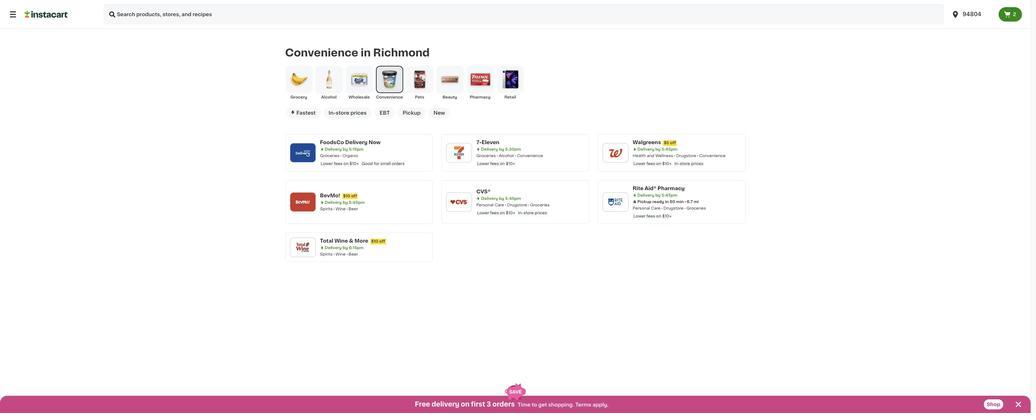 Task type: locate. For each thing, give the bounding box(es) containing it.
total wine & more logo image
[[293, 238, 312, 257]]

in up the wholesale button
[[361, 48, 371, 58]]

and
[[647, 154, 654, 158]]

spirits wine beer
[[320, 207, 358, 211], [320, 253, 358, 256]]

orders right small
[[392, 162, 405, 166]]

care
[[495, 203, 504, 207], [651, 206, 661, 210]]

by for cvs® logo at the left of page
[[499, 197, 504, 201]]

1 horizontal spatial lower fees on $10+ in-store prices
[[634, 162, 704, 166]]

spirits wine beer for bevmo!
[[320, 207, 358, 211]]

delivery down bevmo!
[[325, 201, 342, 205]]

2 spirits from the top
[[320, 253, 333, 256]]

delivery by 5:45pm down cvs®
[[481, 197, 521, 201]]

wine down delivery by 6:15pm
[[336, 253, 346, 256]]

7-eleven logo image
[[450, 144, 469, 162]]

to
[[532, 403, 537, 408]]

lower down '7-'
[[477, 162, 489, 166]]

1 vertical spatial spirits wine beer
[[320, 253, 358, 256]]

0 vertical spatial wine
[[336, 207, 346, 211]]

1 horizontal spatial pharmacy
[[658, 186, 685, 191]]

1 vertical spatial prices
[[691, 162, 704, 166]]

lower fees on $10+ in-store prices down wellness
[[634, 162, 704, 166]]

1 horizontal spatial orders
[[493, 402, 515, 408]]

1 vertical spatial in-
[[675, 162, 680, 166]]

shopping.
[[548, 403, 574, 408]]

0 horizontal spatial lower fees on $10+
[[477, 162, 515, 166]]

pets button
[[406, 66, 433, 100]]

rite
[[633, 186, 644, 191]]

grocery
[[290, 95, 307, 99]]

0 vertical spatial prices
[[351, 110, 367, 115]]

0 horizontal spatial pickup
[[403, 110, 421, 115]]

1 horizontal spatial in-
[[518, 211, 524, 215]]

lower fees on $10+ down ready
[[634, 214, 672, 218]]

fastest
[[296, 110, 316, 115]]

delivery by 5:45pm for spirits wine beer
[[325, 201, 365, 205]]

in
[[361, 48, 371, 58], [665, 200, 669, 204]]

pharmacy inside button
[[470, 95, 491, 99]]

2 vertical spatial off
[[379, 240, 385, 244]]

cvs®
[[476, 189, 491, 194]]

pets
[[415, 95, 424, 99]]

0 vertical spatial in-
[[329, 110, 336, 115]]

0 vertical spatial $10
[[343, 194, 350, 198]]

$10+ for health and wellness
[[662, 162, 672, 166]]

lower fees on $10+
[[477, 162, 515, 166], [634, 214, 672, 218]]

wine down bevmo! $10 off
[[336, 207, 346, 211]]

fees down cvs®
[[490, 211, 499, 215]]

5:45pm
[[662, 147, 678, 151], [662, 194, 678, 197], [505, 197, 521, 201], [349, 201, 365, 205]]

on
[[344, 162, 349, 166], [500, 162, 505, 166], [656, 162, 661, 166], [500, 211, 505, 215], [656, 214, 661, 218], [461, 402, 470, 408]]

grocery button
[[285, 66, 313, 100]]

delivery down foodsco
[[325, 147, 342, 151]]

0 horizontal spatial alcohol
[[321, 95, 337, 99]]

wholesale
[[349, 95, 370, 99]]

0 horizontal spatial personal care drugstore groceries
[[476, 203, 550, 207]]

$10 right more
[[371, 240, 378, 244]]

0 horizontal spatial in
[[361, 48, 371, 58]]

delivery by 5:15pm
[[325, 147, 364, 151]]

1 vertical spatial beer
[[349, 253, 358, 256]]

wine up delivery by 6:15pm
[[335, 239, 348, 244]]

delivery by 5:45pm down walgreens $5 off
[[638, 147, 678, 151]]

fees for groceries
[[334, 162, 343, 166]]

by for rite aid® pharmacy logo
[[656, 194, 661, 197]]

2 horizontal spatial off
[[670, 141, 676, 145]]

off inside walgreens $5 off
[[670, 141, 676, 145]]

delivery by 5:45pm for health and wellness drugstore convenience
[[638, 147, 678, 151]]

aid®
[[645, 186, 657, 191]]

retail button
[[497, 66, 524, 100]]

personal care drugstore groceries
[[476, 203, 550, 207], [633, 206, 706, 210]]

beer down bevmo! $10 off
[[349, 207, 358, 211]]

pickup button
[[398, 108, 426, 118]]

0 horizontal spatial $10
[[343, 194, 350, 198]]

alcohol
[[321, 95, 337, 99], [499, 154, 514, 158]]

2 vertical spatial wine
[[336, 253, 346, 256]]

spirits for bevmo!
[[320, 207, 333, 211]]

$10
[[343, 194, 350, 198], [371, 240, 378, 244]]

lower fees on $10+ in-store prices for drugstore
[[477, 211, 547, 215]]

lower for personal care
[[477, 211, 489, 215]]

2 spirits wine beer from the top
[[320, 253, 358, 256]]

5:45pm for convenience
[[662, 147, 678, 151]]

cvs® logo image
[[450, 193, 469, 212]]

fees down groceries organic
[[334, 162, 343, 166]]

beer for off
[[349, 207, 358, 211]]

free
[[415, 402, 430, 408]]

delivery down eleven
[[481, 147, 498, 151]]

walgreens $5 off
[[633, 140, 676, 145]]

rite aid® pharmacy logo image
[[606, 193, 625, 212]]

0 vertical spatial spirits
[[320, 207, 333, 211]]

wine
[[336, 207, 346, 211], [335, 239, 348, 244], [336, 253, 346, 256]]

delivery down aid® at the top
[[638, 194, 655, 197]]

2 vertical spatial in-
[[518, 211, 524, 215]]

lower down the pickup ready in 60 min
[[634, 214, 646, 218]]

fees
[[334, 162, 343, 166], [490, 162, 499, 166], [647, 162, 655, 166], [490, 211, 499, 215], [647, 214, 655, 218]]

1 spirits from the top
[[320, 207, 333, 211]]

0 vertical spatial alcohol
[[321, 95, 337, 99]]

store for personal care drugstore groceries
[[524, 211, 534, 215]]

2 horizontal spatial in-
[[675, 162, 680, 166]]

pharmacy right beauty
[[470, 95, 491, 99]]

delivery by 5:45pm up ready
[[638, 194, 678, 197]]

prices for personal care drugstore groceries
[[535, 211, 547, 215]]

fastest button
[[285, 108, 321, 118]]

lower down cvs®
[[477, 211, 489, 215]]

$10 right bevmo!
[[343, 194, 350, 198]]

bevmo!
[[320, 193, 340, 198]]

off right bevmo!
[[351, 194, 357, 198]]

$10+ for personal care
[[506, 211, 515, 215]]

alcohol down delivery by 5:30pm
[[499, 154, 514, 158]]

off right more
[[379, 240, 385, 244]]

more
[[355, 239, 368, 244]]

0 horizontal spatial off
[[351, 194, 357, 198]]

$10+
[[350, 162, 359, 166], [506, 162, 515, 166], [662, 162, 672, 166], [506, 211, 515, 215], [662, 214, 672, 218]]

rite aid® pharmacy
[[633, 186, 685, 191]]

1 horizontal spatial store
[[524, 211, 534, 215]]

0 horizontal spatial store
[[336, 110, 349, 115]]

0 horizontal spatial lower fees on $10+ in-store prices
[[477, 211, 547, 215]]

lower fees on $10+ in-store prices
[[634, 162, 704, 166], [477, 211, 547, 215]]

delivery by 5:45pm
[[638, 147, 678, 151], [638, 194, 678, 197], [481, 197, 521, 201], [325, 201, 365, 205]]

1 horizontal spatial lower fees on $10+
[[634, 214, 672, 218]]

2 beer from the top
[[349, 253, 358, 256]]

pharmacy up 60
[[658, 186, 685, 191]]

in-
[[329, 110, 336, 115], [675, 162, 680, 166], [518, 211, 524, 215]]

1 horizontal spatial off
[[379, 240, 385, 244]]

0 vertical spatial orders
[[392, 162, 405, 166]]

0 vertical spatial lower fees on $10+ in-store prices
[[634, 162, 704, 166]]

organic
[[343, 154, 358, 158]]

pickup left ready
[[638, 200, 652, 204]]

Search field
[[104, 4, 944, 24]]

personal care drugstore groceries down cvs®
[[476, 203, 550, 207]]

0 vertical spatial store
[[336, 110, 349, 115]]

total
[[320, 239, 333, 244]]

off for walgreens
[[670, 141, 676, 145]]

spirits down total
[[320, 253, 333, 256]]

6:15pm
[[349, 246, 364, 250]]

ebt
[[380, 110, 390, 115]]

7-
[[476, 140, 482, 145]]

ebt button
[[375, 108, 395, 118]]

shop button
[[984, 400, 1004, 410]]

$5
[[664, 141, 669, 145]]

lower down health
[[634, 162, 646, 166]]

spirits down bevmo!
[[320, 207, 333, 211]]

1 spirits wine beer from the top
[[320, 207, 358, 211]]

pickup inside button
[[403, 110, 421, 115]]

0 horizontal spatial orders
[[392, 162, 405, 166]]

fees down delivery by 5:30pm
[[490, 162, 499, 166]]

0 horizontal spatial pharmacy
[[470, 95, 491, 99]]

pickup down the pets
[[403, 110, 421, 115]]

in- inside in-store prices button
[[329, 110, 336, 115]]

spirits wine beer down bevmo! $10 off
[[320, 207, 358, 211]]

delivery up 5:15pm
[[345, 140, 368, 145]]

1 vertical spatial orders
[[493, 402, 515, 408]]

2 horizontal spatial prices
[[691, 162, 704, 166]]

5:30pm
[[505, 147, 521, 151]]

pharmacy button
[[467, 66, 494, 100]]

walgreens logo image
[[606, 144, 625, 162]]

1 horizontal spatial pickup
[[638, 200, 652, 204]]

1 horizontal spatial alcohol
[[499, 154, 514, 158]]

shop
[[987, 402, 1001, 407]]

94804 button
[[947, 4, 999, 24], [951, 4, 995, 24]]

lower down groceries organic
[[321, 162, 333, 166]]

eleven
[[482, 140, 500, 145]]

0 vertical spatial pickup
[[403, 110, 421, 115]]

1 vertical spatial store
[[680, 162, 690, 166]]

0 vertical spatial spirits wine beer
[[320, 207, 358, 211]]

spirits
[[320, 207, 333, 211], [320, 253, 333, 256]]

delivery down the 'walgreens'
[[638, 147, 655, 151]]

new
[[434, 110, 445, 115]]

delivery for total wine & more logo
[[325, 246, 342, 250]]

store
[[336, 110, 349, 115], [680, 162, 690, 166], [524, 211, 534, 215]]

fees down and
[[647, 162, 655, 166]]

groceries organic
[[320, 154, 358, 158]]

0 vertical spatial pharmacy
[[470, 95, 491, 99]]

0 horizontal spatial in-
[[329, 110, 336, 115]]

in-store prices button
[[324, 108, 372, 118]]

2 vertical spatial prices
[[535, 211, 547, 215]]

delivery down cvs®
[[481, 197, 498, 201]]

by
[[343, 147, 348, 151], [499, 147, 504, 151], [656, 147, 661, 151], [656, 194, 661, 197], [499, 197, 504, 201], [343, 201, 348, 205], [343, 246, 348, 250]]

1 94804 button from the left
[[947, 4, 999, 24]]

delivery by 5:45pm down bevmo! $10 off
[[325, 201, 365, 205]]

2 horizontal spatial store
[[680, 162, 690, 166]]

1 vertical spatial lower fees on $10+ in-store prices
[[477, 211, 547, 215]]

1 vertical spatial spirits
[[320, 253, 333, 256]]

delivery by 5:45pm for personal care drugstore groceries
[[481, 197, 521, 201]]

delivery for foodsco delivery now logo
[[325, 147, 342, 151]]

1 vertical spatial pharmacy
[[658, 186, 685, 191]]

lower fees on $10+ in-store prices down cvs®
[[477, 211, 547, 215]]

1 vertical spatial pickup
[[638, 200, 652, 204]]

pickup for pickup ready in 60 min
[[638, 200, 652, 204]]

1 horizontal spatial prices
[[535, 211, 547, 215]]

drugstore
[[676, 154, 696, 158], [507, 203, 527, 207], [664, 206, 684, 210]]

$10+ for groceries
[[350, 162, 359, 166]]

delivery down total
[[325, 246, 342, 250]]

pharmacy
[[470, 95, 491, 99], [658, 186, 685, 191]]

ready
[[653, 200, 664, 204]]

5:15pm
[[349, 147, 364, 151]]

groceries
[[320, 154, 340, 158], [476, 154, 496, 158], [530, 203, 550, 207], [687, 206, 706, 210]]

personal care drugstore groceries down 60
[[633, 206, 706, 210]]

beer down 6:15pm
[[349, 253, 358, 256]]

0 vertical spatial off
[[670, 141, 676, 145]]

off right $5
[[670, 141, 676, 145]]

1 beer from the top
[[349, 207, 358, 211]]

1 vertical spatial off
[[351, 194, 357, 198]]

personal down the rite at the right top of the page
[[633, 206, 650, 210]]

lower for health and wellness
[[634, 162, 646, 166]]

1 horizontal spatial in
[[665, 200, 669, 204]]

spirits wine beer down delivery by 6:15pm
[[320, 253, 358, 256]]

min
[[676, 200, 684, 204]]

lower
[[321, 162, 333, 166], [477, 162, 489, 166], [634, 162, 646, 166], [477, 211, 489, 215], [634, 214, 646, 218]]

personal down cvs®
[[476, 203, 494, 207]]

alcohol up in-store prices button
[[321, 95, 337, 99]]

1 vertical spatial $10
[[371, 240, 378, 244]]

off
[[670, 141, 676, 145], [351, 194, 357, 198], [379, 240, 385, 244]]

0 horizontal spatial prices
[[351, 110, 367, 115]]

fees for personal care
[[490, 211, 499, 215]]

orders
[[392, 162, 405, 166], [493, 402, 515, 408]]

in left 60
[[665, 200, 669, 204]]

off inside bevmo! $10 off
[[351, 194, 357, 198]]

lower fees on $10+ down delivery by 5:30pm
[[477, 162, 515, 166]]

delivery
[[345, 140, 368, 145], [325, 147, 342, 151], [481, 147, 498, 151], [638, 147, 655, 151], [638, 194, 655, 197], [481, 197, 498, 201], [325, 201, 342, 205], [325, 246, 342, 250]]

pickup
[[403, 110, 421, 115], [638, 200, 652, 204]]

delivery for cvs® logo at the left of page
[[481, 197, 498, 201]]

2 vertical spatial store
[[524, 211, 534, 215]]

5:45pm for groceries
[[505, 197, 521, 201]]

1 horizontal spatial $10
[[371, 240, 378, 244]]

personal
[[476, 203, 494, 207], [633, 206, 650, 210]]

orders right 3
[[493, 402, 515, 408]]

7-eleven
[[476, 140, 500, 145]]

None search field
[[104, 4, 944, 24]]

0 vertical spatial beer
[[349, 207, 358, 211]]

prices
[[351, 110, 367, 115], [691, 162, 704, 166], [535, 211, 547, 215]]

convenience
[[285, 48, 358, 58], [376, 95, 403, 99], [517, 154, 543, 158], [699, 154, 726, 158]]



Task type: describe. For each thing, give the bounding box(es) containing it.
free delivery on first 3 orders time to get shopping. terms apply.
[[415, 402, 609, 408]]

first
[[471, 402, 485, 408]]

in- for personal care drugstore groceries
[[518, 211, 524, 215]]

by for 7-eleven logo
[[499, 147, 504, 151]]

0 vertical spatial lower fees on $10+
[[477, 162, 515, 166]]

60
[[670, 200, 675, 204]]

get
[[538, 403, 547, 408]]

prices for health and wellness drugstore convenience
[[691, 162, 704, 166]]

new button
[[429, 108, 450, 118]]

spirits for total wine & more
[[320, 253, 333, 256]]

0 horizontal spatial care
[[495, 203, 504, 207]]

pickup ready in 60 min
[[638, 200, 684, 204]]

1 vertical spatial in
[[665, 200, 669, 204]]

in- for health and wellness drugstore convenience
[[675, 162, 680, 166]]

groceries alcohol convenience
[[476, 154, 543, 158]]

beauty
[[443, 95, 457, 99]]

by for bevmo! logo
[[343, 201, 348, 205]]

alcohol button
[[315, 66, 343, 100]]

delivery for rite aid® pharmacy logo
[[638, 194, 655, 197]]

convenience button
[[376, 66, 403, 100]]

2 94804 button from the left
[[951, 4, 995, 24]]

walgreens
[[633, 140, 661, 145]]

5:45pm for beer
[[349, 201, 365, 205]]

store for health and wellness drugstore convenience
[[680, 162, 690, 166]]

3
[[487, 402, 491, 408]]

foodsco delivery now
[[320, 140, 381, 145]]

1 vertical spatial lower fees on $10+
[[634, 214, 672, 218]]

off for bevmo!
[[351, 194, 357, 198]]

fees for health and wellness
[[647, 162, 655, 166]]

small
[[380, 162, 391, 166]]

1 horizontal spatial care
[[651, 206, 661, 210]]

delivery by 5:30pm
[[481, 147, 521, 151]]

good
[[362, 162, 373, 166]]

pickup for pickup
[[403, 110, 421, 115]]

health and wellness drugstore convenience
[[633, 154, 726, 158]]

alcohol inside alcohol button
[[321, 95, 337, 99]]

mi
[[694, 200, 699, 204]]

wine for wine
[[336, 253, 346, 256]]

in-store prices
[[329, 110, 367, 115]]

terms
[[575, 403, 591, 408]]

retail
[[505, 95, 516, 99]]

6.7
[[687, 200, 693, 204]]

richmond
[[373, 48, 430, 58]]

2
[[1013, 12, 1016, 17]]

foodsco delivery now logo image
[[293, 144, 312, 162]]

now
[[369, 140, 381, 145]]

health
[[633, 154, 646, 158]]

close image
[[1014, 400, 1023, 409]]

wholesale button
[[346, 66, 373, 100]]

&
[[349, 239, 353, 244]]

beauty button
[[436, 66, 464, 100]]

1 horizontal spatial personal
[[633, 206, 650, 210]]

foodsco
[[320, 140, 344, 145]]

instacart logo image
[[24, 10, 68, 19]]

convenience inside button
[[376, 95, 403, 99]]

prices inside button
[[351, 110, 367, 115]]

total wine & more $10 off
[[320, 239, 385, 244]]

store inside button
[[336, 110, 349, 115]]

convenience in richmond main content
[[0, 29, 1031, 413]]

by for foodsco delivery now logo
[[343, 147, 348, 151]]

1 horizontal spatial personal care drugstore groceries
[[633, 206, 706, 210]]

6.7 mi
[[687, 200, 699, 204]]

convenience in richmond
[[285, 48, 430, 58]]

spirits wine beer for total
[[320, 253, 358, 256]]

0 horizontal spatial personal
[[476, 203, 494, 207]]

lower fees on $10+ in-store prices for wellness
[[634, 162, 704, 166]]

off inside "total wine & more $10 off"
[[379, 240, 385, 244]]

94804
[[963, 12, 982, 17]]

beer for &
[[349, 253, 358, 256]]

fees down ready
[[647, 214, 655, 218]]

lower fees on $10+ good for small orders
[[321, 162, 405, 166]]

bevmo! logo image
[[293, 193, 312, 212]]

delivery
[[432, 402, 459, 408]]

wine for $10
[[336, 207, 346, 211]]

time
[[518, 403, 531, 408]]

$10 inside bevmo! $10 off
[[343, 194, 350, 198]]

delivery for walgreens logo at top right
[[638, 147, 655, 151]]

for
[[374, 162, 379, 166]]

apply.
[[593, 403, 609, 408]]

lower for groceries
[[321, 162, 333, 166]]

by for walgreens logo at top right
[[656, 147, 661, 151]]

delivery by 6:15pm
[[325, 246, 364, 250]]

1 vertical spatial wine
[[335, 239, 348, 244]]

delivery for 7-eleven logo
[[481, 147, 498, 151]]

wellness
[[655, 154, 673, 158]]

0 vertical spatial in
[[361, 48, 371, 58]]

delivery for bevmo! logo
[[325, 201, 342, 205]]

bevmo! $10 off
[[320, 193, 357, 198]]

$10 inside "total wine & more $10 off"
[[371, 240, 378, 244]]

2 button
[[999, 7, 1022, 22]]

by for total wine & more logo
[[343, 246, 348, 250]]

1 vertical spatial alcohol
[[499, 154, 514, 158]]

save image
[[505, 384, 526, 400]]



Task type: vqa. For each thing, say whether or not it's contained in the screenshot.
1st the 64 from the left
no



